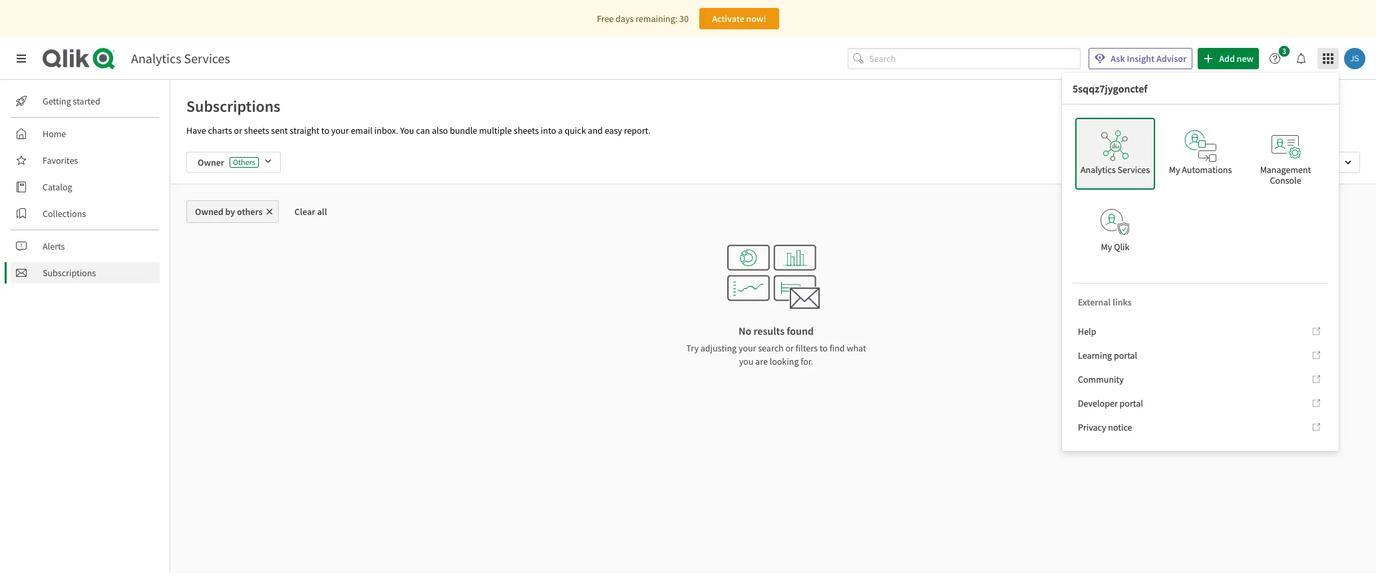 Task type: vqa. For each thing, say whether or not it's contained in the screenshot.
can
yes



Task type: describe. For each thing, give the bounding box(es) containing it.
learning
[[1079, 350, 1113, 362]]

portal for learning portal
[[1114, 350, 1138, 362]]

0 horizontal spatial your
[[331, 125, 349, 136]]

alphabetical image
[[1282, 152, 1361, 173]]

collections link
[[11, 203, 160, 224]]

filters
[[796, 342, 818, 354]]

developer portal link
[[1073, 393, 1329, 414]]

quick
[[565, 125, 586, 136]]

looking
[[770, 356, 799, 368]]

subscriptions link
[[11, 262, 160, 284]]

my for my qlik
[[1102, 241, 1113, 253]]

owned
[[195, 206, 224, 218]]

privacy notice link
[[1073, 417, 1329, 438]]

getting
[[43, 95, 71, 107]]

help link
[[1073, 321, 1329, 342]]

all
[[317, 206, 327, 218]]

results
[[754, 324, 785, 338]]

console
[[1271, 174, 1302, 186]]

notice
[[1109, 421, 1133, 433]]

searchbar element
[[848, 48, 1081, 69]]

0 vertical spatial subscriptions
[[186, 96, 281, 117]]

privacy
[[1079, 421, 1107, 433]]

learning portal link
[[1073, 345, 1329, 366]]

owned by others
[[195, 206, 263, 218]]

no
[[739, 324, 752, 338]]

automations
[[1183, 164, 1233, 176]]

home
[[43, 128, 66, 140]]

analytics inside analytics services button
[[1081, 164, 1116, 176]]

remaining:
[[636, 13, 678, 25]]

ask insight advisor button
[[1089, 48, 1193, 69]]

now!
[[747, 13, 767, 25]]

close sidebar menu image
[[16, 53, 27, 64]]

easy
[[605, 125, 622, 136]]

activate now! link
[[700, 8, 780, 29]]

can
[[416, 125, 430, 136]]

learning portal
[[1079, 350, 1138, 362]]

analytics services button
[[1076, 118, 1156, 190]]

have charts or sheets sent straight to your email inbox. you can also bundle multiple sheets into a quick and easy report.
[[186, 125, 651, 136]]

charts
[[208, 125, 232, 136]]

you
[[400, 125, 414, 136]]

analytics services inside button
[[1081, 164, 1151, 176]]

your inside no results found try adjusting your search or filters to find what you are looking for.
[[739, 342, 757, 354]]

sent
[[271, 125, 288, 136]]

owned by others button
[[186, 200, 279, 223]]

also
[[432, 125, 448, 136]]

getting started
[[43, 95, 100, 107]]

management
[[1261, 164, 1312, 176]]

management console button
[[1246, 118, 1326, 190]]

links
[[1113, 296, 1132, 308]]

activate
[[712, 13, 745, 25]]

try
[[687, 342, 699, 354]]

for.
[[801, 356, 814, 368]]

others
[[237, 206, 263, 218]]

0 horizontal spatial or
[[234, 125, 242, 136]]

have
[[186, 125, 206, 136]]

to inside no results found try adjusting your search or filters to find what you are looking for.
[[820, 342, 828, 354]]

insight
[[1128, 53, 1155, 65]]

collections
[[43, 208, 86, 220]]

Search text field
[[870, 48, 1081, 69]]

free days remaining: 30
[[597, 13, 689, 25]]

adjusting
[[701, 342, 737, 354]]

community
[[1079, 374, 1124, 386]]

found
[[787, 324, 814, 338]]

my qlik
[[1102, 241, 1130, 253]]

inbox.
[[375, 125, 398, 136]]

multiple
[[479, 125, 512, 136]]



Task type: locate. For each thing, give the bounding box(es) containing it.
clear all button
[[284, 200, 338, 223]]

1 horizontal spatial analytics
[[1081, 164, 1116, 176]]

ask
[[1111, 53, 1126, 65]]

or up looking
[[786, 342, 794, 354]]

0 horizontal spatial services
[[184, 50, 230, 67]]

catalog link
[[11, 176, 160, 198]]

favorites link
[[11, 150, 160, 171]]

by
[[225, 206, 235, 218]]

management console
[[1261, 164, 1312, 186]]

0 vertical spatial portal
[[1114, 350, 1138, 362]]

1 vertical spatial portal
[[1120, 397, 1144, 409]]

0 vertical spatial my
[[1170, 164, 1181, 176]]

advisor
[[1157, 53, 1187, 65]]

portal for developer portal
[[1120, 397, 1144, 409]]

catalog
[[43, 181, 72, 193]]

1 horizontal spatial my
[[1170, 164, 1181, 176]]

0 horizontal spatial subscriptions
[[43, 267, 96, 279]]

find
[[830, 342, 845, 354]]

no results found try adjusting your search or filters to find what you are looking for.
[[687, 324, 867, 368]]

activate now!
[[712, 13, 767, 25]]

1 vertical spatial to
[[820, 342, 828, 354]]

developer
[[1079, 397, 1118, 409]]

1 vertical spatial analytics services
[[1081, 164, 1151, 176]]

your up you
[[739, 342, 757, 354]]

subscriptions
[[186, 96, 281, 117], [43, 267, 96, 279]]

started
[[73, 95, 100, 107]]

navigation pane element
[[0, 85, 170, 289]]

0 vertical spatial your
[[331, 125, 349, 136]]

1 vertical spatial my
[[1102, 241, 1113, 253]]

0 horizontal spatial sheets
[[244, 125, 269, 136]]

services
[[184, 50, 230, 67], [1118, 164, 1151, 176]]

are
[[756, 356, 768, 368]]

portal
[[1114, 350, 1138, 362], [1120, 397, 1144, 409]]

help
[[1079, 326, 1097, 338]]

1 horizontal spatial or
[[786, 342, 794, 354]]

straight
[[290, 125, 320, 136]]

subscriptions down alerts
[[43, 267, 96, 279]]

subscriptions up charts
[[186, 96, 281, 117]]

0 vertical spatial analytics services
[[131, 50, 230, 67]]

your
[[331, 125, 349, 136], [739, 342, 757, 354]]

services inside button
[[1118, 164, 1151, 176]]

or inside no results found try adjusting your search or filters to find what you are looking for.
[[786, 342, 794, 354]]

community link
[[1073, 369, 1329, 390]]

0 horizontal spatial analytics
[[131, 50, 181, 67]]

0 horizontal spatial to
[[321, 125, 330, 136]]

1 vertical spatial analytics
[[1081, 164, 1116, 176]]

to
[[321, 125, 330, 136], [820, 342, 828, 354]]

bundle
[[450, 125, 478, 136]]

0 vertical spatial services
[[184, 50, 230, 67]]

qlik
[[1115, 241, 1130, 253]]

or
[[234, 125, 242, 136], [786, 342, 794, 354]]

my automations button
[[1161, 118, 1241, 190]]

to left "find"
[[820, 342, 828, 354]]

external
[[1079, 296, 1111, 308]]

1 horizontal spatial your
[[739, 342, 757, 354]]

external links
[[1079, 296, 1132, 308]]

1 horizontal spatial services
[[1118, 164, 1151, 176]]

favorites
[[43, 154, 78, 166]]

1 vertical spatial or
[[786, 342, 794, 354]]

analytics
[[131, 50, 181, 67], [1081, 164, 1116, 176]]

1 horizontal spatial analytics services
[[1081, 164, 1151, 176]]

to right straight
[[321, 125, 330, 136]]

and
[[588, 125, 603, 136]]

1 horizontal spatial sheets
[[514, 125, 539, 136]]

getting started link
[[11, 91, 160, 112]]

home link
[[11, 123, 160, 144]]

my for my automations
[[1170, 164, 1181, 176]]

my left qlik
[[1102, 241, 1113, 253]]

your left email
[[331, 125, 349, 136]]

or right charts
[[234, 125, 242, 136]]

free
[[597, 13, 614, 25]]

sheets left sent
[[244, 125, 269, 136]]

0 vertical spatial or
[[234, 125, 242, 136]]

sheets
[[244, 125, 269, 136], [514, 125, 539, 136]]

into
[[541, 125, 556, 136]]

sheets left into
[[514, 125, 539, 136]]

my
[[1170, 164, 1181, 176], [1102, 241, 1113, 253]]

0 horizontal spatial my
[[1102, 241, 1113, 253]]

1 vertical spatial subscriptions
[[43, 267, 96, 279]]

1 sheets from the left
[[244, 125, 269, 136]]

alerts
[[43, 240, 65, 252]]

you
[[739, 356, 754, 368]]

portal right learning
[[1114, 350, 1138, 362]]

email
[[351, 125, 373, 136]]

days
[[616, 13, 634, 25]]

report.
[[624, 125, 651, 136]]

filters region
[[170, 141, 1377, 184]]

clear
[[295, 206, 315, 218]]

0 horizontal spatial analytics services
[[131, 50, 230, 67]]

30
[[680, 13, 689, 25]]

clear all
[[295, 206, 327, 218]]

privacy notice
[[1079, 421, 1133, 433]]

my left "automations"
[[1170, 164, 1181, 176]]

0 vertical spatial analytics
[[131, 50, 181, 67]]

1 horizontal spatial subscriptions
[[186, 96, 281, 117]]

a
[[558, 125, 563, 136]]

2 sheets from the left
[[514, 125, 539, 136]]

search
[[759, 342, 784, 354]]

developer portal
[[1079, 397, 1144, 409]]

what
[[847, 342, 867, 354]]

ask insight advisor
[[1111, 53, 1187, 65]]

portal up notice on the bottom
[[1120, 397, 1144, 409]]

my qlik button
[[1076, 195, 1156, 267]]

analytics services element
[[131, 50, 230, 67]]

my automations
[[1170, 164, 1233, 176]]

1 horizontal spatial to
[[820, 342, 828, 354]]

1 vertical spatial your
[[739, 342, 757, 354]]

1 vertical spatial services
[[1118, 164, 1151, 176]]

analytics services
[[131, 50, 230, 67], [1081, 164, 1151, 176]]

subscriptions inside navigation pane element
[[43, 267, 96, 279]]

5sqqz7jygonctef
[[1073, 82, 1148, 95]]

alerts link
[[11, 236, 160, 257]]

0 vertical spatial to
[[321, 125, 330, 136]]



